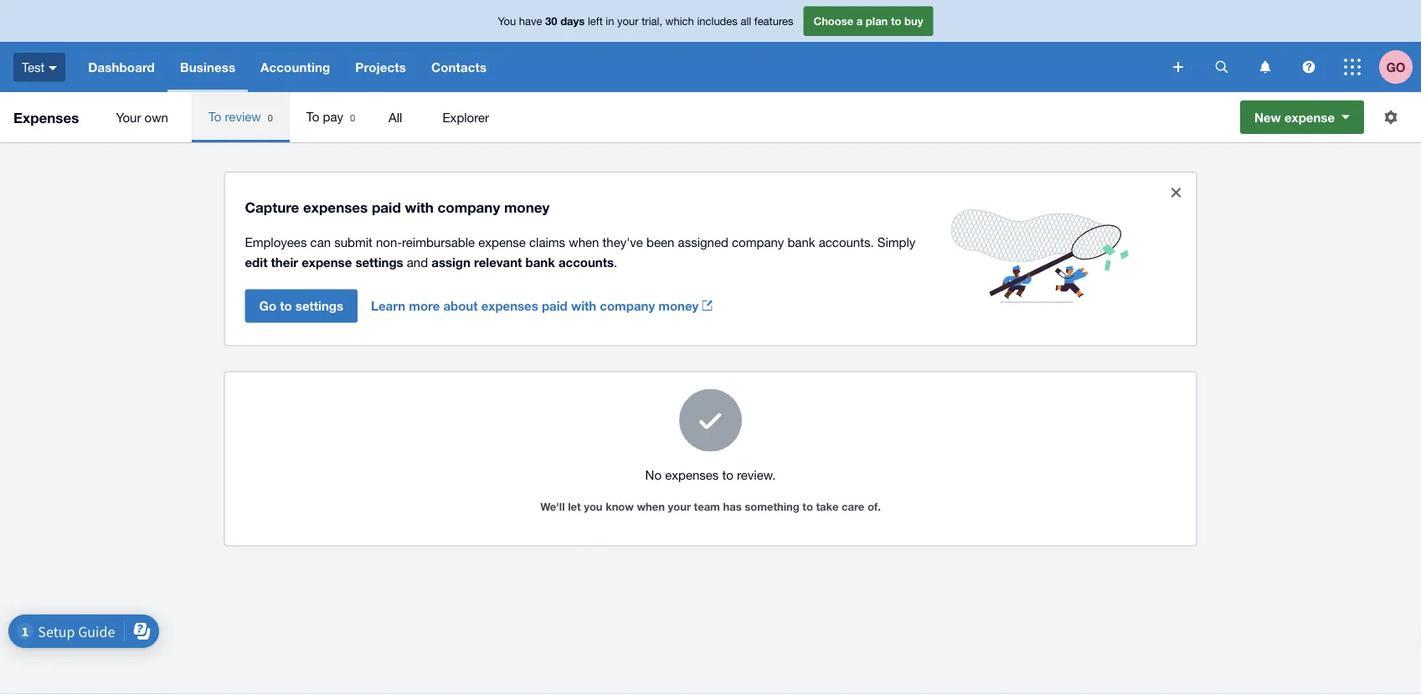 Task type: vqa. For each thing, say whether or not it's contained in the screenshot.
the middle company
yes



Task type: locate. For each thing, give the bounding box(es) containing it.
close image
[[1160, 176, 1193, 209]]

0 vertical spatial when
[[569, 235, 599, 249]]

new
[[1255, 110, 1282, 125]]

to pay 0
[[306, 109, 355, 124]]

svg image up new expense popup button
[[1303, 61, 1316, 73]]

0 horizontal spatial bank
[[526, 255, 555, 270]]

2 vertical spatial expense
[[302, 255, 352, 270]]

0 vertical spatial expense
[[1285, 110, 1335, 125]]

0 horizontal spatial svg image
[[49, 66, 57, 70]]

test
[[22, 60, 45, 74]]

0 vertical spatial money
[[504, 199, 550, 216]]

0 vertical spatial your
[[617, 14, 639, 27]]

0 inside to pay 0
[[350, 112, 355, 123]]

to
[[208, 109, 222, 124], [306, 109, 319, 124]]

1 vertical spatial your
[[668, 501, 691, 514]]

.
[[614, 255, 618, 270]]

to left "review"
[[208, 109, 222, 124]]

expense inside popup button
[[1285, 110, 1335, 125]]

0 horizontal spatial paid
[[372, 199, 401, 216]]

0 horizontal spatial with
[[405, 199, 434, 216]]

2 horizontal spatial expense
[[1285, 110, 1335, 125]]

explorer button
[[426, 92, 513, 142]]

1 vertical spatial with
[[571, 298, 597, 314]]

settings menu image
[[1375, 101, 1408, 134]]

2 horizontal spatial svg image
[[1216, 61, 1229, 73]]

1 horizontal spatial money
[[659, 298, 699, 314]]

when
[[569, 235, 599, 249], [637, 501, 665, 514]]

expenses down relevant
[[481, 298, 538, 314]]

reimbursable
[[402, 235, 475, 249]]

1 vertical spatial company
[[732, 235, 784, 249]]

money up claims
[[504, 199, 550, 216]]

1 horizontal spatial bank
[[788, 235, 816, 249]]

days
[[561, 14, 585, 27]]

accounts.
[[819, 235, 874, 249]]

to inside button
[[280, 298, 292, 314]]

you
[[584, 501, 603, 514]]

a
[[857, 14, 863, 27]]

company right 'assigned'
[[732, 235, 784, 249]]

1 vertical spatial bank
[[526, 255, 555, 270]]

1 vertical spatial money
[[659, 298, 699, 314]]

new expense button
[[1241, 101, 1365, 134]]

1 horizontal spatial 0
[[350, 112, 355, 123]]

1 horizontal spatial paid
[[542, 298, 568, 314]]

0 right "review"
[[268, 112, 273, 123]]

about
[[444, 298, 478, 314]]

company inside button
[[600, 298, 655, 314]]

2 to from the left
[[306, 109, 319, 124]]

paid inside learn more about expenses paid with company money button
[[542, 298, 568, 314]]

let
[[568, 501, 581, 514]]

with
[[405, 199, 434, 216], [571, 298, 597, 314]]

simply
[[878, 235, 916, 249]]

expenses up team at the bottom
[[665, 468, 719, 483]]

company
[[438, 199, 500, 216], [732, 235, 784, 249], [600, 298, 655, 314]]

2 horizontal spatial expenses
[[665, 468, 719, 483]]

1 horizontal spatial when
[[637, 501, 665, 514]]

in
[[606, 14, 614, 27]]

paid
[[372, 199, 401, 216], [542, 298, 568, 314]]

pay
[[323, 109, 343, 124]]

go to settings link
[[245, 289, 371, 323]]

svg image
[[1345, 59, 1361, 75], [1260, 61, 1271, 73], [1303, 61, 1316, 73]]

learn more about expenses paid with company money
[[371, 298, 699, 314]]

to right go on the left of the page
[[280, 298, 292, 314]]

0 inside to review 0
[[268, 112, 273, 123]]

to review 0
[[208, 109, 273, 124]]

settings inside employees can submit non-reimbursable expense claims when they've been assigned company bank accounts. simply edit their expense settings and assign relevant bank accounts .
[[356, 255, 403, 270]]

go
[[1387, 59, 1406, 75]]

0 vertical spatial settings
[[356, 255, 403, 270]]

go to settings
[[259, 298, 344, 314]]

accounting button
[[248, 42, 343, 92]]

1 horizontal spatial company
[[600, 298, 655, 314]]

team
[[694, 501, 720, 514]]

2 0 from the left
[[350, 112, 355, 123]]

you
[[498, 14, 516, 27]]

1 vertical spatial settings
[[296, 298, 344, 314]]

company up "reimbursable"
[[438, 199, 500, 216]]

expenses up can
[[303, 199, 368, 216]]

0 for review
[[268, 112, 273, 123]]

1 horizontal spatial with
[[571, 298, 597, 314]]

0 horizontal spatial 0
[[268, 112, 273, 123]]

dashboard link
[[76, 42, 167, 92]]

when right know
[[637, 501, 665, 514]]

take
[[816, 501, 839, 514]]

settings down non-
[[356, 255, 403, 270]]

go button
[[1380, 42, 1422, 92]]

projects
[[355, 59, 406, 75]]

1 vertical spatial expenses
[[481, 298, 538, 314]]

postal workers catching money image
[[931, 189, 1150, 323]]

trial,
[[642, 14, 663, 27]]

business
[[180, 59, 235, 75]]

paid down accounts
[[542, 298, 568, 314]]

svg image up new
[[1260, 61, 1271, 73]]

1 horizontal spatial to
[[306, 109, 319, 124]]

your
[[617, 14, 639, 27], [668, 501, 691, 514]]

expense right new
[[1285, 110, 1335, 125]]

your own
[[116, 110, 168, 124]]

test button
[[0, 42, 76, 92]]

with inside learn more about expenses paid with company money button
[[571, 298, 597, 314]]

0 horizontal spatial expenses
[[303, 199, 368, 216]]

1 0 from the left
[[268, 112, 273, 123]]

0 horizontal spatial expense
[[302, 255, 352, 270]]

expenses
[[303, 199, 368, 216], [481, 298, 538, 314], [665, 468, 719, 483]]

learn
[[371, 298, 406, 314]]

0 vertical spatial expenses
[[303, 199, 368, 216]]

2 vertical spatial company
[[600, 298, 655, 314]]

bank left accounts.
[[788, 235, 816, 249]]

1 vertical spatial paid
[[542, 298, 568, 314]]

relevant
[[474, 255, 522, 270]]

to inside option
[[208, 109, 222, 124]]

care
[[842, 501, 865, 514]]

all button
[[372, 92, 426, 142]]

0 horizontal spatial settings
[[296, 298, 344, 314]]

go to settings button
[[245, 289, 358, 323]]

learn more about expenses paid with company money button
[[371, 289, 726, 323]]

to left take on the right bottom
[[803, 501, 813, 514]]

with up "reimbursable"
[[405, 199, 434, 216]]

have
[[519, 14, 542, 27]]

1 horizontal spatial expense
[[479, 235, 526, 249]]

when up accounts
[[569, 235, 599, 249]]

group containing to review
[[99, 92, 1227, 142]]

svg image
[[1216, 61, 1229, 73], [1174, 62, 1184, 72], [49, 66, 57, 70]]

expense down can
[[302, 255, 352, 270]]

features
[[755, 14, 794, 27]]

assigned
[[678, 235, 729, 249]]

1 to from the left
[[208, 109, 222, 124]]

0 horizontal spatial company
[[438, 199, 500, 216]]

settings
[[356, 255, 403, 270], [296, 298, 344, 314]]

go
[[259, 298, 276, 314]]

svg image left go
[[1345, 59, 1361, 75]]

your
[[116, 110, 141, 124]]

0
[[268, 112, 273, 123], [350, 112, 355, 123]]

to left pay
[[306, 109, 319, 124]]

buy
[[905, 14, 924, 27]]

navigation containing dashboard
[[76, 42, 1162, 92]]

contacts button
[[419, 42, 499, 92]]

0 horizontal spatial to
[[208, 109, 222, 124]]

bank
[[788, 235, 816, 249], [526, 255, 555, 270]]

settings right go on the left of the page
[[296, 298, 344, 314]]

you have 30 days left in your trial, which includes all features
[[498, 14, 794, 27]]

1 horizontal spatial expenses
[[481, 298, 538, 314]]

0 vertical spatial with
[[405, 199, 434, 216]]

explorer
[[443, 110, 489, 124]]

own
[[145, 110, 168, 124]]

expense up relevant
[[479, 235, 526, 249]]

and
[[407, 255, 428, 270]]

your left team at the bottom
[[668, 501, 691, 514]]

no expenses to review.
[[646, 468, 776, 483]]

money
[[504, 199, 550, 216], [659, 298, 699, 314]]

bank down claims
[[526, 255, 555, 270]]

contacts
[[431, 59, 487, 75]]

2 horizontal spatial company
[[732, 235, 784, 249]]

to
[[891, 14, 902, 27], [280, 298, 292, 314], [723, 468, 734, 483], [803, 501, 813, 514]]

0 horizontal spatial when
[[569, 235, 599, 249]]

paid up non-
[[372, 199, 401, 216]]

navigation
[[76, 42, 1162, 92]]

money down been
[[659, 298, 699, 314]]

your right in at the top left of page
[[617, 14, 639, 27]]

they've
[[603, 235, 643, 249]]

group
[[99, 92, 1227, 142]]

banner
[[0, 0, 1422, 92]]

1 horizontal spatial settings
[[356, 255, 403, 270]]

0 right pay
[[350, 112, 355, 123]]

with down accounts
[[571, 298, 597, 314]]

0 horizontal spatial your
[[617, 14, 639, 27]]

expenses for capture
[[303, 199, 368, 216]]

accounts
[[559, 255, 614, 270]]

expenses
[[13, 109, 79, 126]]

1 horizontal spatial your
[[668, 501, 691, 514]]

company down .
[[600, 298, 655, 314]]

2 vertical spatial expenses
[[665, 468, 719, 483]]

assign
[[432, 255, 471, 270]]

review
[[225, 109, 261, 124]]

plan
[[866, 14, 888, 27]]



Task type: describe. For each thing, give the bounding box(es) containing it.
which
[[666, 14, 694, 27]]

2 horizontal spatial svg image
[[1345, 59, 1361, 75]]

includes
[[697, 14, 738, 27]]

claims
[[529, 235, 566, 249]]

submit
[[334, 235, 373, 249]]

accounting
[[261, 59, 330, 75]]

of.
[[868, 501, 881, 514]]

been
[[647, 235, 675, 249]]

1 horizontal spatial svg image
[[1174, 62, 1184, 72]]

something
[[745, 501, 800, 514]]

all
[[389, 110, 402, 124]]

1 vertical spatial expense
[[479, 235, 526, 249]]

capture expenses paid with company money status
[[225, 173, 1197, 346]]

settings inside button
[[296, 298, 344, 314]]

capture expenses paid with company money
[[245, 199, 550, 216]]

employees can submit non-reimbursable expense claims when they've been assigned company bank accounts. simply edit their expense settings and assign relevant bank accounts .
[[245, 235, 916, 270]]

svg image inside test popup button
[[49, 66, 57, 70]]

review.
[[737, 468, 776, 483]]

know
[[606, 501, 634, 514]]

when inside employees can submit non-reimbursable expense claims when they've been assigned company bank accounts. simply edit their expense settings and assign relevant bank accounts .
[[569, 235, 599, 249]]

0 vertical spatial company
[[438, 199, 500, 216]]

more
[[409, 298, 440, 314]]

expenses for no
[[665, 468, 719, 483]]

your own button
[[99, 92, 192, 142]]

we'll let you know when your team has something to take care of.
[[541, 501, 881, 514]]

to left review.
[[723, 468, 734, 483]]

to left buy
[[891, 14, 902, 27]]

left
[[588, 14, 603, 27]]

their
[[271, 255, 298, 270]]

to for to pay
[[306, 109, 319, 124]]

choose a plan to buy
[[814, 14, 924, 27]]

edit
[[245, 255, 268, 270]]

can
[[310, 235, 331, 249]]

1 vertical spatial when
[[637, 501, 665, 514]]

learn more about expenses paid with company money link
[[371, 289, 726, 323]]

30
[[545, 14, 558, 27]]

to for to review
[[208, 109, 222, 124]]

business button
[[167, 42, 248, 92]]

expenses inside button
[[481, 298, 538, 314]]

0 horizontal spatial svg image
[[1260, 61, 1271, 73]]

all
[[741, 14, 752, 27]]

money inside button
[[659, 298, 699, 314]]

capture
[[245, 199, 299, 216]]

choose
[[814, 14, 854, 27]]

banner containing dashboard
[[0, 0, 1422, 92]]

0 vertical spatial paid
[[372, 199, 401, 216]]

0 for pay
[[350, 112, 355, 123]]

no
[[646, 468, 662, 483]]

company inside employees can submit non-reimbursable expense claims when they've been assigned company bank accounts. simply edit their expense settings and assign relevant bank accounts .
[[732, 235, 784, 249]]

to review option
[[192, 92, 290, 142]]

employees
[[245, 235, 307, 249]]

new expense
[[1255, 110, 1335, 125]]

0 horizontal spatial money
[[504, 199, 550, 216]]

0 vertical spatial bank
[[788, 235, 816, 249]]

we'll
[[541, 501, 565, 514]]

1 horizontal spatial svg image
[[1303, 61, 1316, 73]]

projects button
[[343, 42, 419, 92]]

dashboard
[[88, 59, 155, 75]]

has
[[723, 501, 742, 514]]

non-
[[376, 235, 402, 249]]



